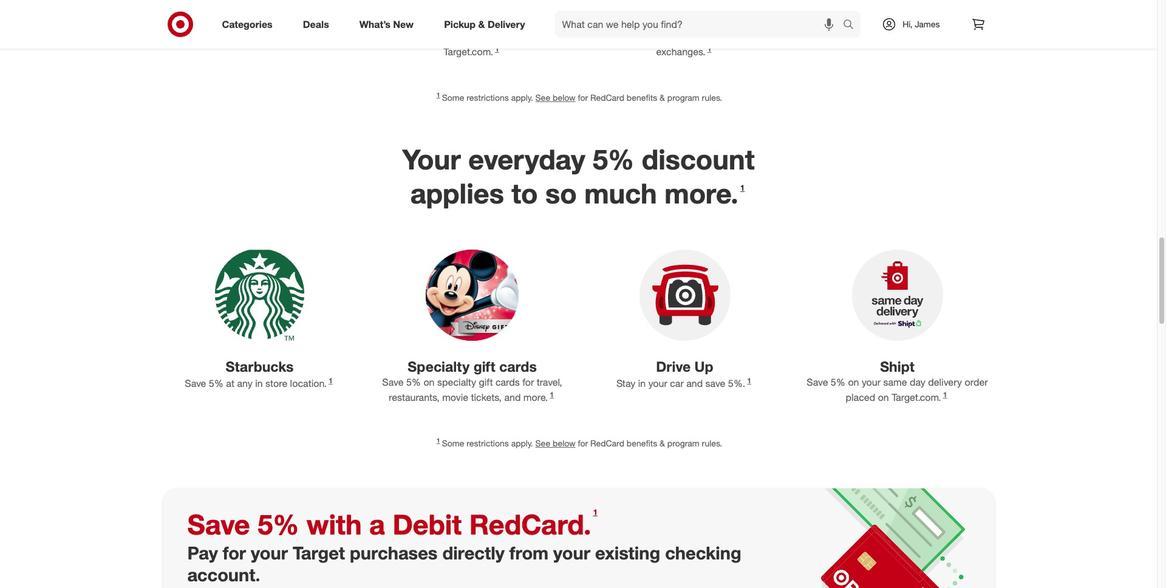 Task type: locate. For each thing, give the bounding box(es) containing it.
your
[[402, 143, 461, 176]]

your left car
[[649, 377, 668, 390]]

target.com. down most
[[444, 46, 493, 58]]

directly
[[443, 542, 505, 564]]

save 5% with a debit redcard. 1
[[187, 507, 598, 541]]

with
[[307, 508, 362, 541]]

1 link for save 5% on specialty gift cards for travel, restaurants, movie tickets, and more.
[[548, 390, 556, 403]]

1 link for free shipping on most items at target.com.
[[493, 44, 501, 58]]

items inside free shipping on most items at target.com.
[[505, 30, 529, 42]]

james
[[915, 19, 940, 29]]

0 vertical spatial benefits
[[627, 92, 658, 102]]

in right stay on the right of the page
[[638, 377, 646, 390]]

save inside save 5% with a debit redcard. 1
[[187, 508, 250, 541]]

and inside more exclusives including special items and offers. 1
[[922, 32, 938, 44]]

exclusives
[[882, 12, 951, 29]]

on up "placed"
[[848, 376, 859, 388]]

2 horizontal spatial at
[[531, 30, 540, 42]]

for inside save 5% on specialty gift cards for travel, restaurants, movie tickets, and more.
[[523, 376, 534, 388]]

in inside "starbucks save 5% at any in store location. 1"
[[255, 377, 263, 390]]

benefits
[[627, 92, 658, 102], [627, 438, 658, 448]]

every
[[267, 32, 291, 44]]

1 vertical spatial program
[[668, 438, 700, 448]]

1 inside drive up stay in your car and save 5%. 1
[[747, 376, 752, 385]]

search button
[[838, 11, 867, 40]]

1 horizontal spatial more.
[[665, 177, 739, 210]]

1 vertical spatial target
[[293, 542, 345, 564]]

target.com.
[[444, 46, 493, 58], [892, 391, 942, 403]]

program
[[668, 92, 700, 102], [668, 438, 700, 448]]

0 vertical spatial restrictions
[[467, 92, 509, 102]]

to down everyday
[[512, 177, 538, 210]]

return
[[667, 12, 708, 29]]

in right any
[[255, 377, 263, 390]]

your up most
[[468, 12, 497, 29]]

1 right offers.
[[970, 30, 974, 39]]

0 vertical spatial more.
[[665, 177, 739, 210]]

and inside an additional 30 days for returns and exchanges.
[[749, 30, 765, 42]]

at inside 5% off at target in store. online. every time.
[[254, 12, 267, 29]]

5% off at target in store. online. every time.
[[197, 12, 315, 44]]

0 vertical spatial some
[[442, 92, 464, 102]]

your right "from"
[[553, 542, 591, 564]]

0 vertical spatial target
[[271, 12, 312, 29]]

0 vertical spatial 1 some restrictions apply. see below for redcard benefits & program rules.
[[437, 91, 723, 102]]

0 vertical spatial below
[[553, 92, 576, 102]]

1 program from the top
[[668, 92, 700, 102]]

on inside save 5% on specialty gift cards for travel, restaurants, movie tickets, and more.
[[424, 376, 435, 388]]

drive
[[656, 358, 691, 375]]

restrictions
[[467, 92, 509, 102], [467, 438, 509, 448]]

in
[[197, 32, 205, 44]]

gift up tickets,
[[479, 376, 493, 388]]

0 vertical spatial see
[[536, 92, 551, 102]]

1 horizontal spatial more
[[629, 12, 664, 29]]

5%
[[207, 12, 229, 29], [593, 143, 634, 176], [406, 376, 421, 388], [831, 376, 846, 388], [209, 377, 224, 390], [258, 508, 299, 541]]

shipt
[[880, 358, 915, 375]]

search
[[838, 19, 867, 31]]

0 vertical spatial rules.
[[702, 92, 723, 102]]

much
[[585, 177, 657, 210]]

rules. down save
[[702, 438, 723, 448]]

2 more from the left
[[629, 12, 664, 29]]

see
[[536, 92, 551, 102], [536, 438, 551, 448]]

1 vertical spatial gift
[[479, 376, 493, 388]]

more up special
[[844, 12, 879, 29]]

1 vertical spatial 1 some restrictions apply. see below for redcard benefits & program rules.
[[437, 437, 723, 448]]

items inside more exclusives including special items and offers. 1
[[896, 32, 919, 44]]

0 horizontal spatial items
[[505, 30, 529, 42]]

categories link
[[212, 11, 288, 38]]

1 vertical spatial redcard
[[591, 438, 625, 448]]

3 more from the left
[[844, 12, 879, 29]]

5% left any
[[209, 377, 224, 390]]

order
[[965, 376, 988, 388]]

1 horizontal spatial target.com.
[[892, 391, 942, 403]]

shipt logo image
[[852, 250, 943, 341]]

your up account.
[[251, 542, 288, 564]]

save inside "starbucks save 5% at any in store location. 1"
[[185, 377, 206, 390]]

on for specialty
[[424, 376, 435, 388]]

drive up logo image
[[639, 250, 731, 341]]

1 horizontal spatial to
[[512, 177, 538, 210]]

and down james
[[922, 32, 938, 44]]

items for exclusives
[[896, 32, 919, 44]]

on down "more to your door"
[[467, 30, 478, 42]]

your up "placed"
[[862, 376, 881, 388]]

rules.
[[702, 92, 723, 102], [702, 438, 723, 448]]

additional
[[619, 30, 662, 42]]

your
[[468, 12, 497, 29], [862, 376, 881, 388], [649, 377, 668, 390], [251, 542, 288, 564], [553, 542, 591, 564]]

1 down discount on the top
[[741, 183, 745, 192]]

1 horizontal spatial at
[[254, 12, 267, 29]]

1 vertical spatial more.
[[524, 391, 548, 403]]

1 horizontal spatial in
[[638, 377, 646, 390]]

1 vertical spatial below
[[553, 438, 576, 448]]

0 horizontal spatial more.
[[524, 391, 548, 403]]

30
[[664, 30, 675, 42]]

on
[[467, 30, 478, 42], [424, 376, 435, 388], [848, 376, 859, 388], [878, 391, 889, 403]]

and right car
[[687, 377, 703, 390]]

location.
[[290, 377, 327, 390]]

gift inside save 5% on specialty gift cards for travel, restaurants, movie tickets, and more.
[[479, 376, 493, 388]]

redcard debit graphic image
[[821, 488, 965, 588]]

some down movie
[[442, 438, 464, 448]]

more up free
[[413, 12, 447, 29]]

0 horizontal spatial more
[[413, 12, 447, 29]]

5% left the with
[[258, 508, 299, 541]]

target inside 5% off at target in store. online. every time.
[[271, 12, 312, 29]]

some
[[442, 92, 464, 102], [442, 438, 464, 448]]

including
[[820, 32, 859, 44]]

1 vertical spatial restrictions
[[467, 438, 509, 448]]

1
[[970, 30, 974, 39], [495, 44, 499, 53], [708, 44, 712, 53], [437, 91, 440, 98], [741, 183, 745, 192], [329, 376, 333, 385], [747, 376, 752, 385], [550, 390, 554, 399], [943, 390, 947, 399], [437, 437, 440, 444], [593, 507, 598, 517]]

save 5% on specialty gift cards for travel, restaurants, movie tickets, and more.
[[382, 376, 562, 403]]

to
[[451, 12, 464, 29], [512, 177, 538, 210]]

starbucks logo image
[[215, 250, 305, 341]]

target down the with
[[293, 542, 345, 564]]

1 vertical spatial rules.
[[702, 438, 723, 448]]

up
[[695, 358, 714, 375]]

checking
[[665, 542, 742, 564]]

shipping
[[427, 30, 464, 42]]

0 vertical spatial at
[[254, 12, 267, 29]]

items down door
[[505, 30, 529, 42]]

2 in from the left
[[638, 377, 646, 390]]

at left any
[[226, 377, 235, 390]]

specialty gift cards
[[408, 358, 537, 375]]

free
[[405, 30, 424, 42]]

for inside an additional 30 days for returns and exchanges.
[[701, 30, 713, 42]]

1 vertical spatial target.com.
[[892, 391, 942, 403]]

target up the every
[[271, 12, 312, 29]]

more exclusives including special items and offers. 1
[[820, 12, 974, 44]]

program down car
[[668, 438, 700, 448]]

more. inside your everyday 5% discount applies to so much more. 1
[[665, 177, 739, 210]]

delivery
[[929, 376, 962, 388]]

and
[[749, 30, 765, 42], [922, 32, 938, 44], [687, 377, 703, 390], [505, 391, 521, 403]]

and right tickets,
[[505, 391, 521, 403]]

save inside save 5% on your same day delivery order placed on target.com.
[[807, 376, 828, 388]]

cards up tickets,
[[496, 376, 520, 388]]

account.
[[187, 564, 260, 586]]

target
[[271, 12, 312, 29], [293, 542, 345, 564]]

items for shipping
[[505, 30, 529, 42]]

1 up existing
[[593, 507, 598, 517]]

1 see from the top
[[536, 92, 551, 102]]

1 down travel,
[[550, 390, 554, 399]]

redcard
[[591, 92, 625, 102], [591, 438, 625, 448]]

1 vertical spatial at
[[531, 30, 540, 42]]

1 inside your everyday 5% discount applies to so much more. 1
[[741, 183, 745, 192]]

new
[[393, 18, 414, 30]]

1 vertical spatial see
[[536, 438, 551, 448]]

1 some restrictions apply. see below for redcard benefits & program rules.
[[437, 91, 723, 102], [437, 437, 723, 448]]

gift
[[474, 358, 496, 375], [479, 376, 493, 388]]

1 down restaurants,
[[437, 437, 440, 444]]

more up additional
[[629, 12, 664, 29]]

rules. down exchanges.
[[702, 92, 723, 102]]

on inside free shipping on most items at target.com.
[[467, 30, 478, 42]]

and right returns
[[749, 30, 765, 42]]

1 vertical spatial benefits
[[627, 438, 658, 448]]

5% up much
[[593, 143, 634, 176]]

0 vertical spatial redcard
[[591, 92, 625, 102]]

5% inside save 5% on your same day delivery order placed on target.com.
[[831, 376, 846, 388]]

restaurants,
[[389, 391, 440, 403]]

2 vertical spatial at
[[226, 377, 235, 390]]

below
[[553, 92, 576, 102], [553, 438, 576, 448]]

1 right location. on the left bottom
[[329, 376, 333, 385]]

What can we help you find? suggestions appear below search field
[[555, 11, 846, 38]]

travel,
[[537, 376, 562, 388]]

0 vertical spatial apply.
[[511, 92, 533, 102]]

more. down discount on the top
[[665, 177, 739, 210]]

target inside pay for your target purchases directly from your existing checking account.
[[293, 542, 345, 564]]

on down specialty
[[424, 376, 435, 388]]

1 horizontal spatial items
[[896, 32, 919, 44]]

restrictions down free shipping on most items at target.com.
[[467, 92, 509, 102]]

more. down travel,
[[524, 391, 548, 403]]

save inside save 5% on specialty gift cards for travel, restaurants, movie tickets, and more.
[[382, 376, 404, 388]]

at down door
[[531, 30, 540, 42]]

some down free shipping on most items at target.com.
[[442, 92, 464, 102]]

5% inside your everyday 5% discount applies to so much more. 1
[[593, 143, 634, 176]]

1 down shipping
[[437, 91, 440, 98]]

any
[[237, 377, 253, 390]]

1 in from the left
[[255, 377, 263, 390]]

target.com. down day
[[892, 391, 942, 403]]

target for your
[[293, 542, 345, 564]]

0 horizontal spatial at
[[226, 377, 235, 390]]

1 more from the left
[[413, 12, 447, 29]]

everyday
[[469, 143, 585, 176]]

1 vertical spatial cards
[[496, 376, 520, 388]]

5% up restaurants,
[[406, 376, 421, 388]]

1 vertical spatial some
[[442, 438, 464, 448]]

more to your door
[[413, 12, 532, 29]]

more return time
[[629, 12, 741, 29]]

2 benefits from the top
[[627, 438, 658, 448]]

to up shipping
[[451, 12, 464, 29]]

&
[[478, 18, 485, 30], [660, 92, 665, 102], [660, 438, 665, 448]]

on down same
[[878, 391, 889, 403]]

1 redcard from the top
[[591, 92, 625, 102]]

0 horizontal spatial to
[[451, 12, 464, 29]]

apply.
[[511, 92, 533, 102], [511, 438, 533, 448]]

returns
[[716, 30, 746, 42]]

5% left same
[[831, 376, 846, 388]]

0 horizontal spatial in
[[255, 377, 263, 390]]

specialty
[[437, 376, 476, 388]]

1 restrictions from the top
[[467, 92, 509, 102]]

items down hi,
[[896, 32, 919, 44]]

1 inside save 5% with a debit redcard. 1
[[593, 507, 598, 517]]

1 vertical spatial to
[[512, 177, 538, 210]]

0 vertical spatial target.com.
[[444, 46, 493, 58]]

program down exchanges.
[[668, 92, 700, 102]]

save
[[706, 377, 726, 390]]

more
[[413, 12, 447, 29], [629, 12, 664, 29], [844, 12, 879, 29]]

0 vertical spatial program
[[668, 92, 700, 102]]

items
[[505, 30, 529, 42], [896, 32, 919, 44]]

1 vertical spatial apply.
[[511, 438, 533, 448]]

1 1 some restrictions apply. see below for redcard benefits & program rules. from the top
[[437, 91, 723, 102]]

pay
[[187, 542, 218, 564]]

save for your
[[807, 376, 828, 388]]

hi,
[[903, 19, 913, 29]]

5% up the store.
[[207, 12, 229, 29]]

gift up save 5% on specialty gift cards for travel, restaurants, movie tickets, and more.
[[474, 358, 496, 375]]

1 inside "starbucks save 5% at any in store location. 1"
[[329, 376, 333, 385]]

cards up travel,
[[499, 358, 537, 375]]

at right off
[[254, 12, 267, 29]]

restrictions down tickets,
[[467, 438, 509, 448]]

2 horizontal spatial more
[[844, 12, 879, 29]]

2 program from the top
[[668, 438, 700, 448]]

2 below from the top
[[553, 438, 576, 448]]

1 right the 5%.
[[747, 376, 752, 385]]

placed
[[846, 391, 876, 403]]

0 horizontal spatial target.com.
[[444, 46, 493, 58]]



Task type: vqa. For each thing, say whether or not it's contained in the screenshot.


Task type: describe. For each thing, give the bounding box(es) containing it.
existing
[[595, 542, 661, 564]]

5%.
[[728, 377, 746, 390]]

more for more to your door
[[413, 12, 447, 29]]

2 rules. from the top
[[702, 438, 723, 448]]

1 apply. from the top
[[511, 92, 533, 102]]

same
[[884, 376, 907, 388]]

1 below from the top
[[553, 92, 576, 102]]

1 some from the top
[[442, 92, 464, 102]]

target.com. inside free shipping on most items at target.com.
[[444, 46, 493, 58]]

time
[[712, 12, 741, 29]]

1 down the what can we help you find? suggestions appear below search field
[[708, 44, 712, 53]]

pay for your target purchases directly from your existing checking account.
[[187, 542, 742, 586]]

door
[[501, 12, 532, 29]]

2 apply. from the top
[[511, 438, 533, 448]]

pickup
[[444, 18, 476, 30]]

on for your
[[848, 376, 859, 388]]

redcard.
[[469, 508, 591, 541]]

applies
[[411, 177, 504, 210]]

an
[[605, 30, 617, 42]]

2 restrictions from the top
[[467, 438, 509, 448]]

1 link for including special items and offers.
[[968, 30, 976, 44]]

starbucks
[[226, 358, 294, 375]]

debit
[[393, 508, 462, 541]]

store
[[266, 377, 287, 390]]

store.
[[207, 32, 232, 44]]

and inside drive up stay in your car and save 5%. 1
[[687, 377, 703, 390]]

specialty
[[408, 358, 470, 375]]

0 vertical spatial cards
[[499, 358, 537, 375]]

stay
[[617, 377, 636, 390]]

on for most
[[467, 30, 478, 42]]

1 down the delivery
[[943, 390, 947, 399]]

purchases
[[350, 542, 438, 564]]

at inside "starbucks save 5% at any in store location. 1"
[[226, 377, 235, 390]]

starbucks save 5% at any in store location. 1
[[185, 358, 333, 390]]

drive up stay in your car and save 5%. 1
[[617, 358, 752, 390]]

2 1 some restrictions apply. see below for redcard benefits & program rules. from the top
[[437, 437, 723, 448]]

deals
[[303, 18, 329, 30]]

2 see from the top
[[536, 438, 551, 448]]

cards inside save 5% on specialty gift cards for travel, restaurants, movie tickets, and more.
[[496, 376, 520, 388]]

save for specialty
[[382, 376, 404, 388]]

in inside drive up stay in your car and save 5%. 1
[[638, 377, 646, 390]]

2 some from the top
[[442, 438, 464, 448]]

2 redcard from the top
[[591, 438, 625, 448]]

pickup & delivery
[[444, 18, 525, 30]]

offers.
[[941, 32, 968, 44]]

from
[[510, 542, 549, 564]]

movie
[[442, 391, 468, 403]]

5% inside save 5% on specialty gift cards for travel, restaurants, movie tickets, and more.
[[406, 376, 421, 388]]

target for at
[[271, 12, 312, 29]]

1 link for save 5% at any in store location.
[[327, 376, 335, 390]]

at inside free shipping on most items at target.com.
[[531, 30, 540, 42]]

so
[[546, 177, 577, 210]]

tickets,
[[471, 391, 502, 403]]

car
[[670, 377, 684, 390]]

deals link
[[293, 11, 344, 38]]

for inside pay for your target purchases directly from your existing checking account.
[[223, 542, 246, 564]]

hi, james
[[903, 19, 940, 29]]

target.com. inside save 5% on your same day delivery order placed on target.com.
[[892, 391, 942, 403]]

what's new link
[[349, 11, 429, 38]]

1 link for an additional 30 days for returns and exchanges.
[[706, 44, 714, 58]]

a
[[369, 508, 385, 541]]

special
[[862, 32, 893, 44]]

save for a
[[187, 508, 250, 541]]

online.
[[234, 32, 264, 44]]

more. inside save 5% on specialty gift cards for travel, restaurants, movie tickets, and more.
[[524, 391, 548, 403]]

1 down most
[[495, 44, 499, 53]]

exchanges.
[[657, 46, 706, 58]]

most
[[480, 30, 502, 42]]

more inside more exclusives including special items and offers. 1
[[844, 12, 879, 29]]

categories
[[222, 18, 273, 30]]

more for more return time
[[629, 12, 664, 29]]

and inside save 5% on specialty gift cards for travel, restaurants, movie tickets, and more.
[[505, 391, 521, 403]]

gift cards icon image
[[426, 250, 519, 341]]

0 vertical spatial gift
[[474, 358, 496, 375]]

save 5% on your same day delivery order placed on target.com.
[[807, 376, 988, 403]]

5% inside save 5% with a debit redcard. 1
[[258, 508, 299, 541]]

pickup & delivery link
[[434, 11, 540, 38]]

days
[[678, 30, 699, 42]]

what's
[[360, 18, 391, 30]]

off
[[232, 12, 250, 29]]

0 vertical spatial to
[[451, 12, 464, 29]]

1 link for save 5% on your same day delivery order placed on target.com.
[[942, 390, 949, 403]]

free shipping on most items at target.com.
[[405, 30, 540, 58]]

1 inside more exclusives including special items and offers. 1
[[970, 30, 974, 39]]

5% inside 5% off at target in store. online. every time.
[[207, 12, 229, 29]]

your inside save 5% on your same day delivery order placed on target.com.
[[862, 376, 881, 388]]

your everyday 5% discount applies to so much more. 1
[[402, 143, 755, 210]]

an additional 30 days for returns and exchanges.
[[605, 30, 765, 58]]

1 link for stay in your car and save 5%.
[[746, 376, 753, 390]]

1 rules. from the top
[[702, 92, 723, 102]]

1 benefits from the top
[[627, 92, 658, 102]]

your inside drive up stay in your car and save 5%. 1
[[649, 377, 668, 390]]

time.
[[294, 32, 315, 44]]

what's new
[[360, 18, 414, 30]]

5% inside "starbucks save 5% at any in store location. 1"
[[209, 377, 224, 390]]

1 vertical spatial &
[[660, 92, 665, 102]]

day
[[910, 376, 926, 388]]

2 vertical spatial &
[[660, 438, 665, 448]]

0 vertical spatial &
[[478, 18, 485, 30]]

to inside your everyday 5% discount applies to so much more. 1
[[512, 177, 538, 210]]

discount
[[642, 143, 755, 176]]

delivery
[[488, 18, 525, 30]]



